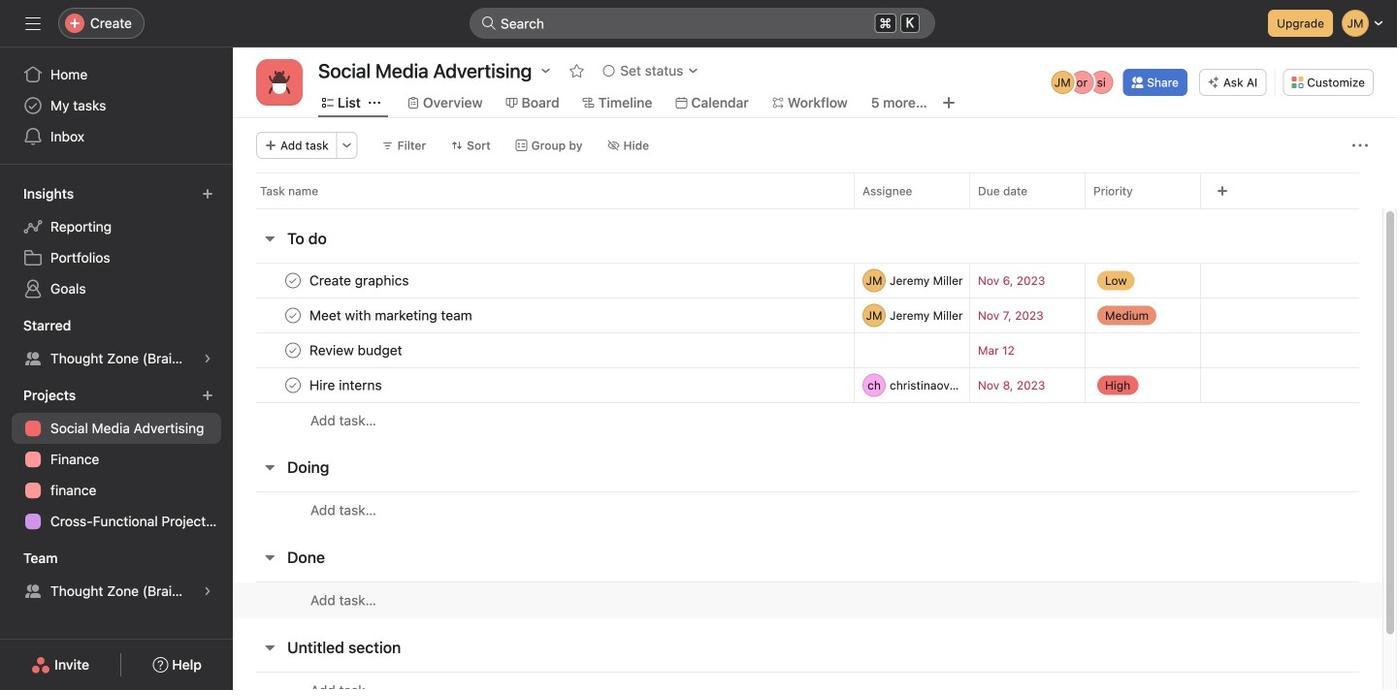 Task type: describe. For each thing, give the bounding box(es) containing it.
see details, thought zone (brainstorm space) image
[[202, 353, 213, 365]]

tab actions image
[[369, 97, 380, 109]]

starred element
[[0, 309, 233, 378]]

mark complete image
[[281, 339, 305, 362]]

more actions image
[[1353, 138, 1368, 153]]

see details, thought zone (brainstorm space) image
[[202, 586, 213, 598]]

2 collapse task list for this group image from the top
[[262, 640, 278, 656]]

hide sidebar image
[[25, 16, 41, 31]]

2 collapse task list for this group image from the top
[[262, 550, 278, 566]]

insights element
[[0, 177, 233, 309]]

new insights image
[[202, 188, 213, 200]]

mark complete image for task name text field within meet with marketing team cell
[[281, 304, 305, 327]]

add to starred image
[[569, 63, 584, 79]]

review budget cell
[[233, 333, 854, 369]]

header to do tree grid
[[233, 263, 1383, 439]]

create graphics cell
[[233, 263, 854, 299]]

mark complete checkbox for review budget cell
[[281, 339, 305, 362]]

mark complete checkbox for "create graphics" cell
[[281, 269, 305, 293]]

mark complete checkbox for meet with marketing team cell
[[281, 304, 305, 327]]

task name text field for mark complete checkbox within the meet with marketing team cell
[[306, 306, 478, 326]]

projects element
[[0, 378, 233, 541]]

Task name text field
[[306, 271, 415, 291]]

Search tasks, projects, and more text field
[[470, 8, 935, 39]]

global element
[[0, 48, 233, 164]]

meet with marketing team cell
[[233, 298, 854, 334]]

mark complete image for task name text field within the hire interns cell
[[281, 374, 305, 397]]



Task type: locate. For each thing, give the bounding box(es) containing it.
mark complete image up mark complete icon
[[281, 304, 305, 327]]

task name text field inside meet with marketing team cell
[[306, 306, 478, 326]]

mark complete checkbox inside "create graphics" cell
[[281, 269, 305, 293]]

add field image
[[1217, 185, 1228, 197]]

3 mark complete checkbox from the top
[[281, 339, 305, 362]]

task name text field right mark complete icon
[[306, 341, 408, 360]]

2 vertical spatial task name text field
[[306, 376, 388, 395]]

collapse task list for this group image
[[262, 231, 278, 246], [262, 640, 278, 656]]

mark complete checkbox left task name text box
[[281, 269, 305, 293]]

mark complete image down mark complete icon
[[281, 374, 305, 397]]

1 collapse task list for this group image from the top
[[262, 231, 278, 246]]

row
[[233, 173, 1397, 209], [256, 208, 1359, 210], [233, 263, 1383, 299], [233, 298, 1383, 334], [233, 333, 1383, 369], [233, 368, 1383, 404], [233, 403, 1383, 439], [233, 492, 1383, 529], [233, 582, 1383, 619], [233, 672, 1383, 691]]

Mark complete checkbox
[[281, 374, 305, 397]]

2 mark complete checkbox from the top
[[281, 304, 305, 327]]

bug image
[[268, 71, 291, 94]]

task name text field down task name text box
[[306, 306, 478, 326]]

task name text field inside review budget cell
[[306, 341, 408, 360]]

1 vertical spatial mark complete checkbox
[[281, 304, 305, 327]]

mark complete image inside "create graphics" cell
[[281, 269, 305, 293]]

task name text field for mark complete checkbox inside the review budget cell
[[306, 341, 408, 360]]

2 task name text field from the top
[[306, 341, 408, 360]]

task name text field for mark complete option
[[306, 376, 388, 395]]

2 mark complete image from the top
[[281, 304, 305, 327]]

task name text field right mark complete option
[[306, 376, 388, 395]]

prominent image
[[481, 16, 497, 31]]

Mark complete checkbox
[[281, 269, 305, 293], [281, 304, 305, 327], [281, 339, 305, 362]]

mark complete image
[[281, 269, 305, 293], [281, 304, 305, 327], [281, 374, 305, 397]]

2 vertical spatial mark complete checkbox
[[281, 339, 305, 362]]

add tab image
[[941, 95, 957, 111]]

1 vertical spatial collapse task list for this group image
[[262, 550, 278, 566]]

mark complete checkbox inside meet with marketing team cell
[[281, 304, 305, 327]]

1 mark complete image from the top
[[281, 269, 305, 293]]

more actions image
[[341, 140, 353, 151]]

Task name text field
[[306, 306, 478, 326], [306, 341, 408, 360], [306, 376, 388, 395]]

3 mark complete image from the top
[[281, 374, 305, 397]]

1 vertical spatial task name text field
[[306, 341, 408, 360]]

header done tree grid
[[233, 582, 1383, 619]]

mark complete image left task name text box
[[281, 269, 305, 293]]

1 vertical spatial mark complete image
[[281, 304, 305, 327]]

0 vertical spatial task name text field
[[306, 306, 478, 326]]

0 vertical spatial mark complete checkbox
[[281, 269, 305, 293]]

mark complete image inside hire interns cell
[[281, 374, 305, 397]]

0 vertical spatial collapse task list for this group image
[[262, 231, 278, 246]]

None field
[[470, 8, 935, 39]]

1 mark complete checkbox from the top
[[281, 269, 305, 293]]

1 vertical spatial collapse task list for this group image
[[262, 640, 278, 656]]

2 vertical spatial mark complete image
[[281, 374, 305, 397]]

mark complete checkbox up mark complete option
[[281, 339, 305, 362]]

mark complete checkbox up mark complete icon
[[281, 304, 305, 327]]

new project or portfolio image
[[202, 390, 213, 402]]

mark complete checkbox inside review budget cell
[[281, 339, 305, 362]]

3 task name text field from the top
[[306, 376, 388, 395]]

task name text field inside hire interns cell
[[306, 376, 388, 395]]

hire interns cell
[[233, 368, 854, 404]]

0 vertical spatial collapse task list for this group image
[[262, 460, 278, 475]]

teams element
[[0, 541, 233, 611]]

mark complete image for task name text box
[[281, 269, 305, 293]]

mark complete image inside meet with marketing team cell
[[281, 304, 305, 327]]

1 collapse task list for this group image from the top
[[262, 460, 278, 475]]

collapse task list for this group image
[[262, 460, 278, 475], [262, 550, 278, 566]]

1 task name text field from the top
[[306, 306, 478, 326]]

0 vertical spatial mark complete image
[[281, 269, 305, 293]]



Task type: vqa. For each thing, say whether or not it's contained in the screenshot.
Create graphics cell
yes



